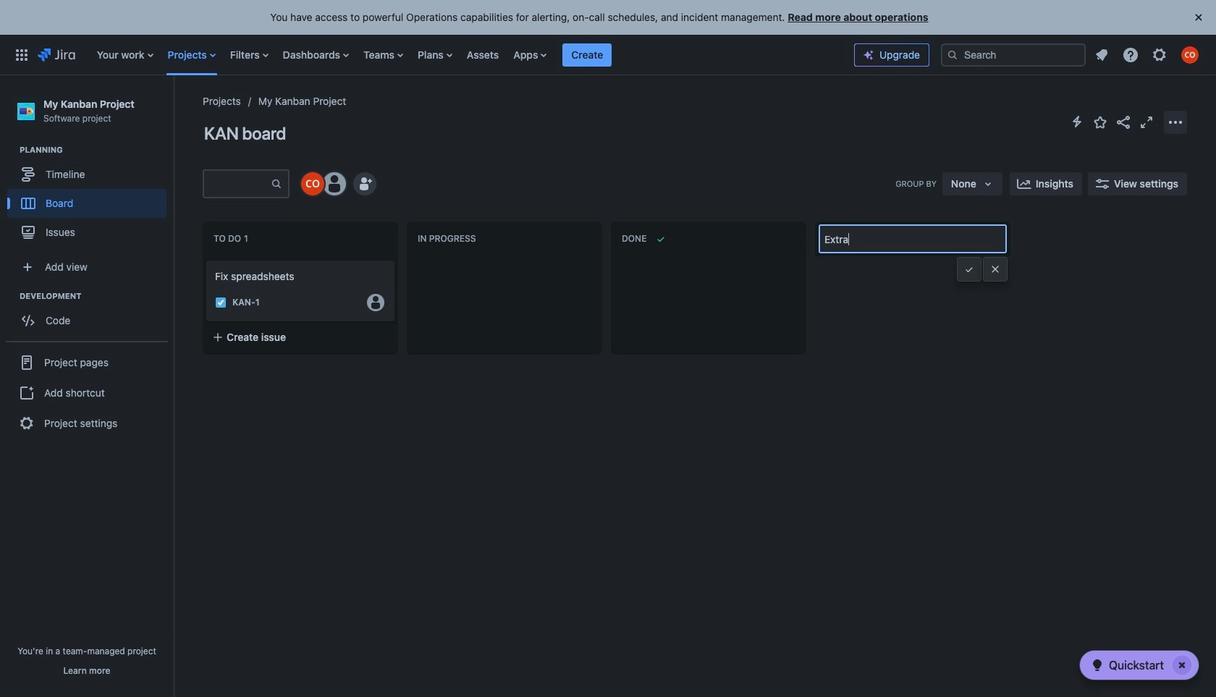 Task type: vqa. For each thing, say whether or not it's contained in the screenshot.
middle Persona plan Blueprint
no



Task type: locate. For each thing, give the bounding box(es) containing it.
create issue image
[[196, 251, 214, 268]]

jira image
[[38, 46, 75, 63], [38, 46, 75, 63]]

0 horizontal spatial list
[[90, 34, 855, 75]]

0 vertical spatial group
[[7, 144, 173, 251]]

1 vertical spatial group
[[7, 291, 173, 340]]

list
[[90, 34, 855, 75], [1089, 42, 1208, 68]]

1 heading from the top
[[20, 144, 173, 156]]

view settings image
[[1094, 175, 1112, 193]]

automations menu button icon image
[[1069, 113, 1086, 130]]

banner
[[0, 34, 1217, 75]]

notifications image
[[1094, 46, 1111, 63]]

help image
[[1123, 46, 1140, 63]]

0 vertical spatial heading
[[20, 144, 173, 156]]

star kan board image
[[1092, 113, 1110, 131]]

group
[[7, 144, 173, 251], [7, 291, 173, 340], [6, 341, 168, 444]]

task image
[[215, 297, 227, 309]]

None search field
[[942, 43, 1086, 66]]

heading for development icon group
[[20, 291, 173, 302]]

to do element
[[214, 233, 251, 244]]

2 heading from the top
[[20, 291, 173, 302]]

heading for group related to planning icon
[[20, 144, 173, 156]]

None field
[[821, 226, 1006, 252]]

cancel image
[[990, 264, 1002, 275]]

settings image
[[1152, 46, 1169, 63]]

appswitcher icon image
[[13, 46, 30, 63]]

primary element
[[9, 34, 855, 75]]

heading
[[20, 144, 173, 156], [20, 291, 173, 302]]

dismiss image
[[1191, 9, 1208, 26]]

1 vertical spatial heading
[[20, 291, 173, 302]]

list item
[[563, 34, 612, 75]]



Task type: describe. For each thing, give the bounding box(es) containing it.
group for development icon
[[7, 291, 173, 340]]

enter full screen image
[[1139, 113, 1156, 131]]

Search field
[[942, 43, 1086, 66]]

more image
[[1168, 113, 1185, 131]]

group for planning icon
[[7, 144, 173, 251]]

your profile and settings image
[[1182, 46, 1199, 63]]

Search this board text field
[[204, 171, 271, 197]]

sidebar element
[[0, 75, 174, 698]]

check image
[[1089, 657, 1107, 674]]

2 vertical spatial group
[[6, 341, 168, 444]]

search image
[[947, 49, 959, 60]]

dismiss quickstart image
[[1171, 654, 1194, 677]]

development image
[[2, 288, 20, 305]]

1 horizontal spatial list
[[1089, 42, 1208, 68]]

add people image
[[356, 175, 374, 193]]

sidebar navigation image
[[158, 93, 190, 122]]

confirm image
[[964, 264, 976, 275]]

planning image
[[2, 141, 20, 159]]



